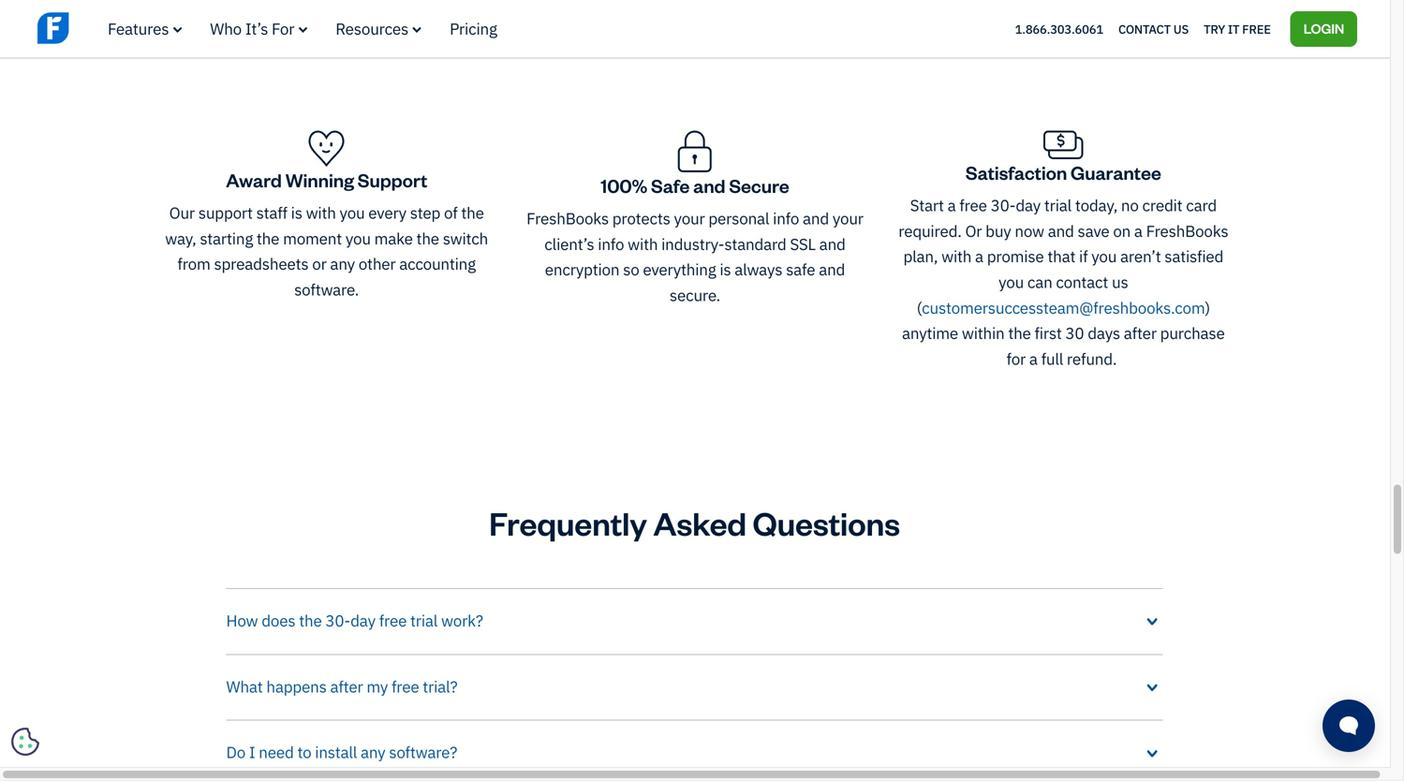 Task type: locate. For each thing, give the bounding box(es) containing it.
0 vertical spatial 30-
[[991, 195, 1016, 215]]

info up so
[[598, 234, 624, 254]]

freshbooks up satisfied
[[1147, 220, 1229, 241]]

anytime
[[902, 323, 959, 344]]

support
[[198, 202, 253, 223]]

day up now
[[1016, 195, 1041, 215]]

0 horizontal spatial any
[[330, 254, 355, 274]]

satisfied
[[1165, 246, 1224, 267]]

free up or
[[960, 195, 987, 215]]

1 horizontal spatial trial
[[1045, 195, 1072, 215]]

free right my
[[392, 676, 419, 697]]

freshbooks up client's
[[527, 208, 609, 229]]

100% safe and secure
[[601, 173, 790, 198]]

pricing link
[[450, 18, 497, 39]]

1 horizontal spatial with
[[628, 234, 658, 254]]

standard
[[725, 234, 787, 254]]

customersuccessteam@freshbooks.com
[[922, 297, 1205, 318]]

support
[[358, 168, 428, 192]]

credit
[[1143, 195, 1183, 215]]

free
[[960, 195, 987, 215], [379, 610, 407, 631], [392, 676, 419, 697]]

software?
[[389, 742, 457, 763]]

who it's for
[[210, 18, 294, 39]]

who it's for link
[[210, 18, 308, 39]]

now
[[1015, 220, 1045, 241]]

spreadsheets
[[214, 254, 309, 274]]

buy
[[986, 220, 1012, 241]]

is inside freshbooks protects your personal info and your client's info with industry-standard ssl and encryption so everything is always safe and secure.
[[720, 259, 731, 280]]

after
[[1124, 323, 1157, 344], [330, 676, 363, 697]]

you right if
[[1092, 246, 1117, 267]]

resources link
[[336, 18, 422, 39]]

a right for at the right top of the page
[[1030, 349, 1038, 369]]

day inside start a free 30-day trial today, no credit card required. or buy now and save on a freshbooks plan, with a promise that if you aren't satisfied you can contact us (
[[1016, 195, 1041, 215]]

is left 'always'
[[720, 259, 731, 280]]

0 vertical spatial free
[[960, 195, 987, 215]]

your
[[674, 208, 705, 229], [833, 208, 864, 229]]

1 horizontal spatial day
[[1016, 195, 1041, 215]]

us
[[1112, 272, 1129, 292]]

2 horizontal spatial with
[[942, 246, 972, 267]]

1 horizontal spatial after
[[1124, 323, 1157, 344]]

30- right does
[[326, 610, 351, 631]]

1 vertical spatial info
[[598, 234, 624, 254]]

0 horizontal spatial 30-
[[326, 610, 351, 631]]

any
[[330, 254, 355, 274], [361, 742, 386, 763]]

0 vertical spatial any
[[330, 254, 355, 274]]

our
[[169, 202, 195, 223]]

is right staff at the top left
[[291, 202, 302, 223]]

save
[[1078, 220, 1110, 241]]

a right start
[[948, 195, 956, 215]]

0 vertical spatial trial
[[1045, 195, 1072, 215]]

0 vertical spatial info
[[773, 208, 800, 229]]

plan,
[[904, 246, 938, 267]]

30- inside start a free 30-day trial today, no credit card required. or buy now and save on a freshbooks plan, with a promise that if you aren't satisfied you can contact us (
[[991, 195, 1016, 215]]

the down staff at the top left
[[257, 228, 279, 249]]

award
[[226, 168, 282, 192]]

to
[[297, 742, 312, 763]]

1 your from the left
[[674, 208, 705, 229]]

0 vertical spatial is
[[291, 202, 302, 223]]

info up ssl
[[773, 208, 800, 229]]

0 horizontal spatial info
[[598, 234, 624, 254]]

install
[[315, 742, 357, 763]]

free inside start a free 30-day trial today, no credit card required. or buy now and save on a freshbooks plan, with a promise that if you aren't satisfied you can contact us (
[[960, 195, 987, 215]]

0 vertical spatial after
[[1124, 323, 1157, 344]]

after left my
[[330, 676, 363, 697]]

1 horizontal spatial your
[[833, 208, 864, 229]]

any right the 'or'
[[330, 254, 355, 274]]

with down or
[[942, 246, 972, 267]]

after inside ) anytime within the first 30 days after purchase for a full refund.
[[1124, 323, 1157, 344]]

or
[[966, 220, 982, 241]]

and inside start a free 30-day trial today, no credit card required. or buy now and save on a freshbooks plan, with a promise that if you aren't satisfied you can contact us (
[[1048, 220, 1075, 241]]

after right days
[[1124, 323, 1157, 344]]

) anytime within the first 30 days after purchase for a full refund.
[[902, 297, 1225, 369]]

start a free 30-day trial today, no credit card required. or buy now and save on a freshbooks plan, with a promise that if you aren't satisfied you can contact us (
[[899, 195, 1229, 318]]

1 horizontal spatial is
[[720, 259, 731, 280]]

1 vertical spatial after
[[330, 676, 363, 697]]

required.
[[899, 220, 962, 241]]

0 horizontal spatial day
[[351, 610, 376, 631]]

our support staff is with you every step of the way, starting the moment you make the switch from spreadsheets or any other accounting software.
[[165, 202, 488, 300]]

any inside our support staff is with you every step of the way, starting the moment you make the switch from spreadsheets or any other accounting software.
[[330, 254, 355, 274]]

0 horizontal spatial trial
[[410, 610, 438, 631]]

0 vertical spatial day
[[1016, 195, 1041, 215]]

features link
[[108, 18, 182, 39]]

cookie preferences image
[[11, 728, 39, 756]]

contact us
[[1119, 21, 1189, 37]]

frequently
[[489, 502, 647, 544]]

asked
[[653, 502, 747, 544]]

other
[[359, 254, 396, 274]]

your left start
[[833, 208, 864, 229]]

day up my
[[351, 610, 376, 631]]

trial?
[[423, 676, 458, 697]]

contact
[[1056, 272, 1109, 292]]

for
[[272, 18, 294, 39]]

safe
[[651, 173, 690, 198]]

so
[[623, 259, 640, 280]]

freshbooks
[[527, 208, 609, 229], [1147, 220, 1229, 241]]

30- up buy
[[991, 195, 1016, 215]]

your up industry-
[[674, 208, 705, 229]]

1 vertical spatial is
[[720, 259, 731, 280]]

the down step
[[417, 228, 439, 249]]

0 horizontal spatial your
[[674, 208, 705, 229]]

day for free
[[351, 610, 376, 631]]

no
[[1122, 195, 1139, 215]]

dialog
[[0, 0, 1405, 782]]

100%
[[601, 173, 648, 198]]

customersuccessteam@freshbooks.com link
[[922, 297, 1205, 318]]

and
[[694, 173, 726, 198], [803, 208, 829, 229], [1048, 220, 1075, 241], [820, 234, 846, 254], [819, 259, 845, 280]]

30- for the
[[326, 610, 351, 631]]

the right of
[[461, 202, 484, 223]]

with up moment
[[306, 202, 336, 223]]

1 vertical spatial any
[[361, 742, 386, 763]]

or
[[312, 254, 327, 274]]

0 horizontal spatial with
[[306, 202, 336, 223]]

trial
[[1045, 195, 1072, 215], [410, 610, 438, 631]]

)
[[1205, 297, 1211, 318]]

protects
[[613, 208, 671, 229]]

accounting
[[399, 254, 476, 274]]

0 horizontal spatial is
[[291, 202, 302, 223]]

the up for at the right top of the page
[[1009, 323, 1031, 344]]

0 horizontal spatial freshbooks
[[527, 208, 609, 229]]

us
[[1174, 21, 1189, 37]]

who
[[210, 18, 242, 39]]

1 horizontal spatial freshbooks
[[1147, 220, 1229, 241]]

any right install
[[361, 742, 386, 763]]

do i need to install any software?
[[226, 742, 457, 763]]

trial down "satisfaction guarantee"
[[1045, 195, 1072, 215]]

you up other
[[346, 228, 371, 249]]

2 vertical spatial free
[[392, 676, 419, 697]]

1 vertical spatial day
[[351, 610, 376, 631]]

free up my
[[379, 610, 407, 631]]

1 vertical spatial 30-
[[326, 610, 351, 631]]

with down protects
[[628, 234, 658, 254]]

trial left work?
[[410, 610, 438, 631]]

staff
[[256, 202, 288, 223]]

days
[[1088, 323, 1121, 344]]

login
[[1304, 19, 1345, 37]]

try
[[1204, 21, 1226, 37]]

frequently asked questions
[[489, 502, 900, 544]]

1 horizontal spatial 30-
[[991, 195, 1016, 215]]

promise
[[987, 246, 1044, 267]]

it's
[[245, 18, 268, 39]]

login link
[[1291, 11, 1358, 47]]

card
[[1187, 195, 1217, 215]]



Task type: describe. For each thing, give the bounding box(es) containing it.
safe
[[786, 259, 816, 280]]

the right does
[[299, 610, 322, 631]]

a inside ) anytime within the first 30 days after purchase for a full refund.
[[1030, 349, 1038, 369]]

do
[[226, 742, 246, 763]]

work?
[[441, 610, 483, 631]]

1 horizontal spatial info
[[773, 208, 800, 229]]

features
[[108, 18, 169, 39]]

way,
[[165, 228, 196, 249]]

encryption
[[545, 259, 620, 280]]

it
[[1228, 21, 1240, 37]]

a right on
[[1135, 220, 1143, 241]]

with inside our support staff is with you every step of the way, starting the moment you make the switch from spreadsheets or any other accounting software.
[[306, 202, 336, 223]]

with inside freshbooks protects your personal info and your client's info with industry-standard ssl and encryption so everything is always safe and secure.
[[628, 234, 658, 254]]

guarantee
[[1071, 160, 1162, 185]]

everything
[[643, 259, 716, 280]]

freshbooks protects your personal info and your client's info with industry-standard ssl and encryption so everything is always safe and secure.
[[527, 208, 864, 305]]

2 your from the left
[[833, 208, 864, 229]]

of
[[444, 202, 458, 223]]

satisfaction guarantee
[[966, 160, 1162, 185]]

how
[[226, 610, 258, 631]]

contact us link
[[1119, 17, 1189, 41]]

ssl
[[790, 234, 816, 254]]

what happens after my free trial?
[[226, 676, 458, 697]]

step
[[410, 202, 441, 223]]

satisfaction
[[966, 160, 1068, 185]]

starting
[[200, 228, 253, 249]]

resources
[[336, 18, 409, 39]]

freshbooks inside freshbooks protects your personal info and your client's info with industry-standard ssl and encryption so everything is always safe and secure.
[[527, 208, 609, 229]]

winning
[[286, 168, 354, 192]]

the inside ) anytime within the first 30 days after purchase for a full refund.
[[1009, 323, 1031, 344]]

30- for free
[[991, 195, 1016, 215]]

is inside our support staff is with you every step of the way, starting the moment you make the switch from spreadsheets or any other accounting software.
[[291, 202, 302, 223]]

1.866.303.6061
[[1015, 21, 1104, 37]]

questions
[[753, 502, 900, 544]]

refund.
[[1067, 349, 1117, 369]]

freshbooks inside start a free 30-day trial today, no credit card required. or buy now and save on a freshbooks plan, with a promise that if you aren't satisfied you can contact us (
[[1147, 220, 1229, 241]]

what
[[226, 676, 263, 697]]

industry-
[[662, 234, 725, 254]]

30
[[1066, 323, 1085, 344]]

my
[[367, 676, 388, 697]]

today,
[[1076, 195, 1118, 215]]

does
[[262, 610, 296, 631]]

aren't
[[1121, 246, 1161, 267]]

pricing
[[450, 18, 497, 39]]

that
[[1048, 246, 1076, 267]]

you down promise
[[999, 272, 1024, 292]]

full
[[1042, 349, 1064, 369]]

cookie consent banner dialog
[[14, 537, 295, 753]]

within
[[962, 323, 1005, 344]]

make
[[374, 228, 413, 249]]

every
[[369, 202, 407, 223]]

day for trial
[[1016, 195, 1041, 215]]

client's
[[545, 234, 595, 254]]

a down or
[[976, 246, 984, 267]]

1.866.303.6061 link
[[1015, 21, 1104, 37]]

moment
[[283, 228, 342, 249]]

(
[[917, 297, 922, 318]]

software.
[[294, 279, 359, 300]]

0 horizontal spatial after
[[330, 676, 363, 697]]

i
[[249, 742, 255, 763]]

if
[[1080, 246, 1088, 267]]

1 vertical spatial trial
[[410, 610, 438, 631]]

freshbooks logo image
[[37, 10, 183, 46]]

contact
[[1119, 21, 1171, 37]]

on
[[1114, 220, 1131, 241]]

personal
[[709, 208, 770, 229]]

you left the every
[[340, 202, 365, 223]]

1 horizontal spatial any
[[361, 742, 386, 763]]

award winning support
[[226, 168, 428, 192]]

start
[[910, 195, 944, 215]]

for
[[1007, 349, 1026, 369]]

with inside start a free 30-day trial today, no credit card required. or buy now and save on a freshbooks plan, with a promise that if you aren't satisfied you can contact us (
[[942, 246, 972, 267]]

switch
[[443, 228, 488, 249]]

1 vertical spatial free
[[379, 610, 407, 631]]

can
[[1028, 272, 1053, 292]]

try it free
[[1204, 21, 1271, 37]]

how does the 30-day free trial work?
[[226, 610, 483, 631]]

try it free link
[[1204, 17, 1271, 41]]

free
[[1243, 21, 1271, 37]]

trial inside start a free 30-day trial today, no credit card required. or buy now and save on a freshbooks plan, with a promise that if you aren't satisfied you can contact us (
[[1045, 195, 1072, 215]]

need
[[259, 742, 294, 763]]



Task type: vqa. For each thing, say whether or not it's contained in the screenshot.
project.
no



